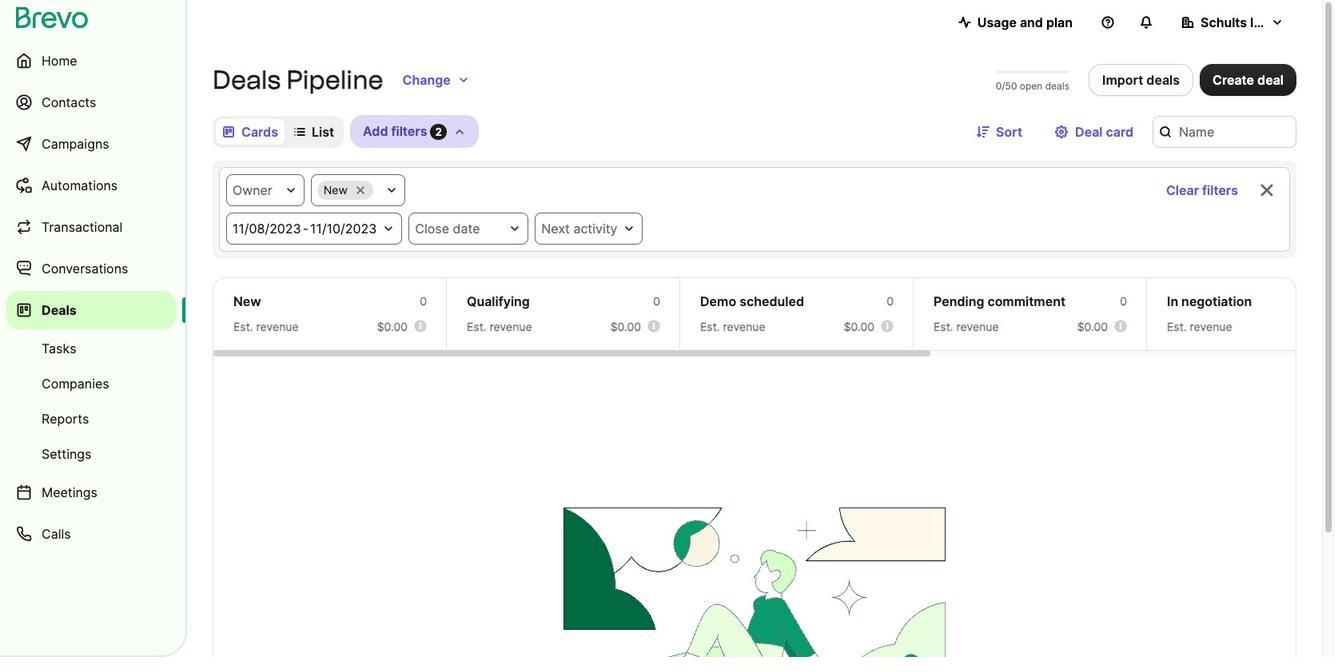 Task type: vqa. For each thing, say whether or not it's contained in the screenshot.
Categories
no



Task type: locate. For each thing, give the bounding box(es) containing it.
new button
[[311, 174, 405, 206]]

revenue for qualifying
[[490, 320, 532, 333]]

4 0 from the left
[[1120, 294, 1127, 308]]

deal
[[1075, 124, 1103, 139]]

3 0 from the left
[[887, 294, 894, 308]]

revenue for demo scheduled
[[723, 320, 765, 333]]

commitment
[[988, 293, 1066, 309]]

1 horizontal spatial new
[[324, 183, 348, 197]]

reports link
[[6, 403, 176, 435]]

next activity
[[541, 221, 617, 237]]

filters inside button
[[1202, 182, 1238, 198]]

1 est. from the left
[[233, 320, 253, 333]]

home link
[[6, 42, 176, 80]]

activity
[[573, 221, 617, 237]]

contacts
[[42, 94, 96, 110]]

1 horizontal spatial filters
[[1202, 182, 1238, 198]]

0 for pending commitment
[[1120, 294, 1127, 308]]

0 horizontal spatial filters
[[391, 123, 427, 139]]

1 revenue from the left
[[256, 320, 299, 333]]

est. revenue for demo scheduled
[[700, 320, 765, 333]]

list
[[312, 124, 334, 139]]

0 down close
[[420, 294, 427, 308]]

0 left in
[[1120, 294, 1127, 308]]

1 vertical spatial deals
[[42, 302, 77, 318]]

0 horizontal spatial new
[[233, 293, 261, 309]]

est. revenue for qualifying
[[467, 320, 532, 333]]

0/50 open deals
[[996, 80, 1070, 92]]

next activity button
[[535, 213, 643, 245]]

1 est. revenue from the left
[[233, 320, 299, 333]]

filters
[[391, 123, 427, 139], [1202, 182, 1238, 198]]

new down 11/08/2023
[[233, 293, 261, 309]]

est.
[[233, 320, 253, 333], [467, 320, 487, 333], [700, 320, 720, 333], [934, 320, 953, 333], [1167, 320, 1187, 333]]

$0.00 for pending commitment
[[1077, 320, 1108, 333]]

import
[[1102, 72, 1143, 88]]

$0.00
[[377, 320, 408, 333], [610, 320, 641, 333], [844, 320, 874, 333], [1077, 320, 1108, 333]]

2 $0.00 from the left
[[610, 320, 641, 333]]

0 vertical spatial new
[[324, 183, 348, 197]]

0
[[420, 294, 427, 308], [653, 294, 660, 308], [887, 294, 894, 308], [1120, 294, 1127, 308]]

and
[[1020, 14, 1043, 30]]

calls link
[[6, 515, 176, 553]]

filters right clear
[[1202, 182, 1238, 198]]

demo
[[700, 293, 736, 309]]

usage
[[977, 14, 1017, 30]]

0/50
[[996, 80, 1017, 92]]

1 horizontal spatial deals
[[213, 65, 281, 95]]

list button
[[288, 119, 341, 144]]

deals right open
[[1045, 80, 1070, 92]]

deals up the cards button
[[213, 65, 281, 95]]

new up the '11/10/2023'
[[324, 183, 348, 197]]

Name search field
[[1153, 116, 1297, 147]]

close
[[415, 221, 449, 237]]

1 horizontal spatial deals
[[1147, 72, 1180, 88]]

import deals
[[1102, 72, 1180, 88]]

-
[[303, 221, 309, 237]]

usage and plan button
[[945, 6, 1086, 38]]

revenue
[[256, 320, 299, 333], [490, 320, 532, 333], [723, 320, 765, 333], [956, 320, 999, 333], [1190, 320, 1232, 333]]

0 left demo
[[653, 294, 660, 308]]

deals
[[213, 65, 281, 95], [42, 302, 77, 318]]

deals
[[1147, 72, 1180, 88], [1045, 80, 1070, 92]]

0 vertical spatial deals
[[213, 65, 281, 95]]

deals inside import deals button
[[1147, 72, 1180, 88]]

$0.00 for qualifying
[[610, 320, 641, 333]]

1 vertical spatial filters
[[1202, 182, 1238, 198]]

est. revenue for pending commitment
[[934, 320, 999, 333]]

demo scheduled
[[700, 293, 804, 309]]

2 est. from the left
[[467, 320, 487, 333]]

create
[[1213, 72, 1254, 88]]

deals up tasks
[[42, 302, 77, 318]]

automations
[[42, 177, 118, 193]]

est. revenue
[[233, 320, 299, 333], [467, 320, 532, 333], [700, 320, 765, 333], [934, 320, 999, 333], [1167, 320, 1232, 333]]

2 est. revenue from the left
[[467, 320, 532, 333]]

cards
[[241, 124, 278, 139]]

new
[[324, 183, 348, 197], [233, 293, 261, 309]]

close date
[[415, 221, 480, 237]]

3 est. revenue from the left
[[700, 320, 765, 333]]

5 est. revenue from the left
[[1167, 320, 1232, 333]]

2 0 from the left
[[653, 294, 660, 308]]

est. for new
[[233, 320, 253, 333]]

clear filters
[[1166, 182, 1238, 198]]

4 est. from the left
[[934, 320, 953, 333]]

0 vertical spatial filters
[[391, 123, 427, 139]]

0 horizontal spatial deals
[[1045, 80, 1070, 92]]

3 revenue from the left
[[723, 320, 765, 333]]

open
[[1020, 80, 1043, 92]]

0 left pending
[[887, 294, 894, 308]]

meetings
[[42, 484, 97, 500]]

in
[[1167, 293, 1178, 309]]

revenue for pending commitment
[[956, 320, 999, 333]]

filters left 2 at top
[[391, 123, 427, 139]]

4 $0.00 from the left
[[1077, 320, 1108, 333]]

deal card
[[1075, 124, 1133, 139]]

add filters 2
[[363, 123, 442, 139]]

change button
[[390, 64, 483, 96]]

est. for qualifying
[[467, 320, 487, 333]]

pending
[[934, 293, 984, 309]]

1 0 from the left
[[420, 294, 427, 308]]

4 est. revenue from the left
[[934, 320, 999, 333]]

clear
[[1166, 182, 1199, 198]]

3 est. from the left
[[700, 320, 720, 333]]

est. for pending commitment
[[934, 320, 953, 333]]

campaigns link
[[6, 125, 176, 163]]

pending commitment
[[934, 293, 1066, 309]]

1 $0.00 from the left
[[377, 320, 408, 333]]

filters for add
[[391, 123, 427, 139]]

meetings link
[[6, 473, 176, 512]]

import deals button
[[1089, 64, 1193, 96]]

4 revenue from the left
[[956, 320, 999, 333]]

2 revenue from the left
[[490, 320, 532, 333]]

1 vertical spatial new
[[233, 293, 261, 309]]

deals right import
[[1147, 72, 1180, 88]]

3 $0.00 from the left
[[844, 320, 874, 333]]

0 horizontal spatial deals
[[42, 302, 77, 318]]

progress bar
[[996, 70, 1070, 74]]

transactional link
[[6, 208, 176, 246]]

tasks
[[42, 341, 76, 357]]



Task type: describe. For each thing, give the bounding box(es) containing it.
owner button
[[226, 174, 304, 206]]

reports
[[42, 411, 89, 427]]

add
[[363, 123, 388, 139]]

11/08/2023 - 11/10/2023
[[233, 221, 377, 237]]

usage and plan
[[977, 14, 1073, 30]]

owner
[[233, 182, 272, 198]]

est. revenue for new
[[233, 320, 299, 333]]

deals pipeline
[[213, 65, 383, 95]]

sort button
[[964, 116, 1035, 147]]

0 for demo scheduled
[[887, 294, 894, 308]]

card
[[1106, 124, 1133, 139]]

settings
[[42, 446, 91, 462]]

close date button
[[409, 213, 529, 245]]

deal
[[1257, 72, 1284, 88]]

contacts link
[[6, 83, 176, 122]]

11/10/2023
[[310, 221, 377, 237]]

2
[[435, 125, 442, 138]]

0 for qualifying
[[653, 294, 660, 308]]

5 revenue from the left
[[1190, 320, 1232, 333]]

settings link
[[6, 438, 176, 470]]

0 for new
[[420, 294, 427, 308]]

$0.00 for new
[[377, 320, 408, 333]]

deals link
[[6, 291, 176, 329]]

cards button
[[216, 119, 285, 144]]

deals for deals
[[42, 302, 77, 318]]

create deal
[[1213, 72, 1284, 88]]

change
[[403, 72, 451, 88]]

schults inc button
[[1169, 6, 1297, 38]]

sort
[[996, 124, 1022, 139]]

date
[[453, 221, 480, 237]]

transactional
[[42, 219, 123, 235]]

companies link
[[6, 368, 176, 400]]

$0.00 for demo scheduled
[[844, 320, 874, 333]]

next
[[541, 221, 570, 237]]

est. for demo scheduled
[[700, 320, 720, 333]]

11/08/2023
[[233, 221, 301, 237]]

deal card button
[[1042, 116, 1146, 147]]

inc
[[1250, 14, 1269, 30]]

create deal button
[[1200, 64, 1297, 96]]

filters for clear
[[1202, 182, 1238, 198]]

calls
[[42, 526, 71, 542]]

tasks link
[[6, 333, 176, 365]]

qualifying
[[467, 293, 530, 309]]

clear filters button
[[1153, 174, 1251, 206]]

negotiation
[[1182, 293, 1252, 309]]

new inside new popup button
[[324, 183, 348, 197]]

automations link
[[6, 166, 176, 205]]

schults
[[1201, 14, 1247, 30]]

campaigns
[[42, 136, 109, 152]]

5 est. from the left
[[1167, 320, 1187, 333]]

in negotiation
[[1167, 293, 1252, 309]]

schults inc
[[1201, 14, 1269, 30]]

deals for deals pipeline
[[213, 65, 281, 95]]

conversations
[[42, 261, 128, 277]]

conversations link
[[6, 249, 176, 288]]

home
[[42, 53, 77, 69]]

scheduled
[[740, 293, 804, 309]]

companies
[[42, 376, 109, 392]]

plan
[[1046, 14, 1073, 30]]

pipeline
[[286, 65, 383, 95]]

revenue for new
[[256, 320, 299, 333]]



